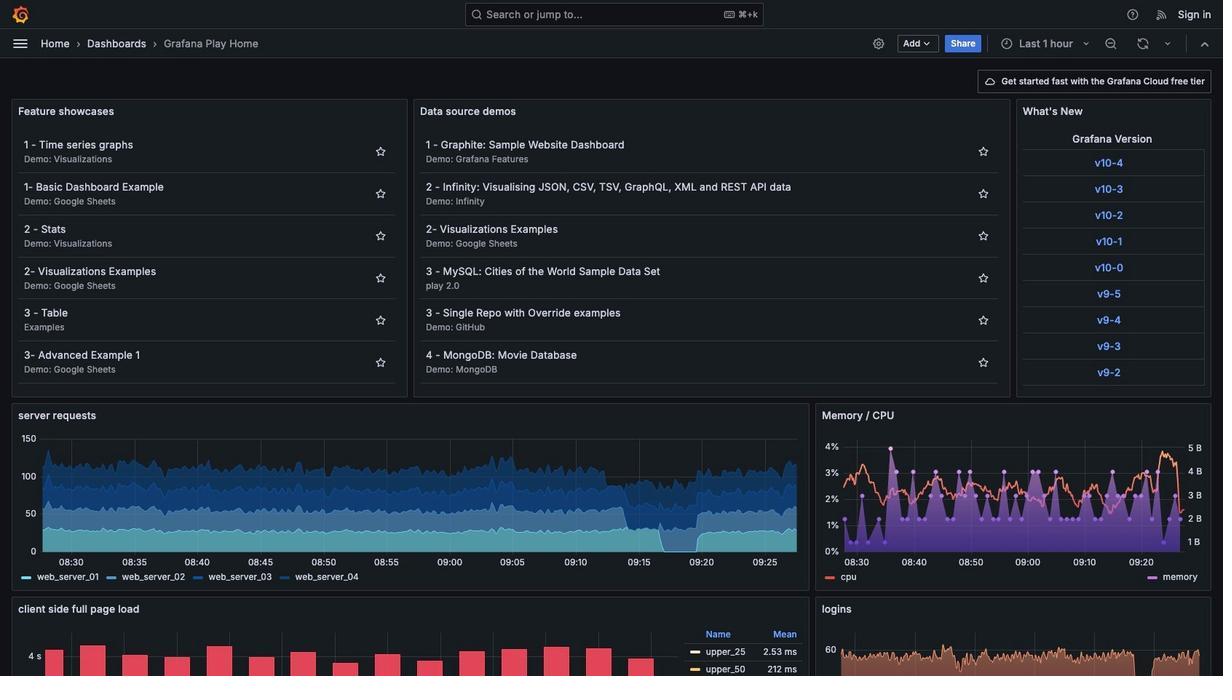 Task type: locate. For each thing, give the bounding box(es) containing it.
mark "3 - single repo with override examples" as favorite image
[[978, 315, 990, 326]]

mark "1 - graphite: sample website dashboard" as favorite image
[[978, 146, 990, 158]]

mark "4 - mongodb: movie database" as favorite image
[[978, 357, 990, 368]]

refresh dashboard image
[[1137, 37, 1150, 50]]

mark "2 - infinity: visualising json, csv, tsv, graphql, xml and rest api data" as favorite image
[[978, 188, 990, 200]]



Task type: vqa. For each thing, say whether or not it's contained in the screenshot.
Mark "3 - Table" as favorite image
yes



Task type: describe. For each thing, give the bounding box(es) containing it.
mark "3- advanced example 1" as favorite image
[[375, 357, 387, 368]]

mark "3 - mysql: cities of the world sample data set" as favorite image
[[978, 272, 990, 284]]

open menu image
[[12, 35, 29, 52]]

news image
[[1156, 8, 1169, 21]]

mark "1- basic dashboard example" as favorite image
[[375, 188, 387, 200]]

auto refresh turned off. choose refresh time interval image
[[1163, 38, 1174, 49]]

mark "2 - stats" as favorite image
[[375, 230, 387, 242]]

grafana image
[[12, 5, 29, 23]]

help image
[[1127, 8, 1140, 21]]

mark "1 -  time series graphs" as favorite image
[[375, 146, 387, 158]]

mark "2- visualizations examples" as favorite image
[[978, 230, 990, 242]]

zoom out time range image
[[1105, 37, 1118, 50]]

mark "3 - table" as favorite image
[[375, 315, 387, 326]]

dashboard settings image
[[872, 37, 886, 50]]

mark "2- visualizations examples" as favorite image
[[375, 272, 387, 284]]



